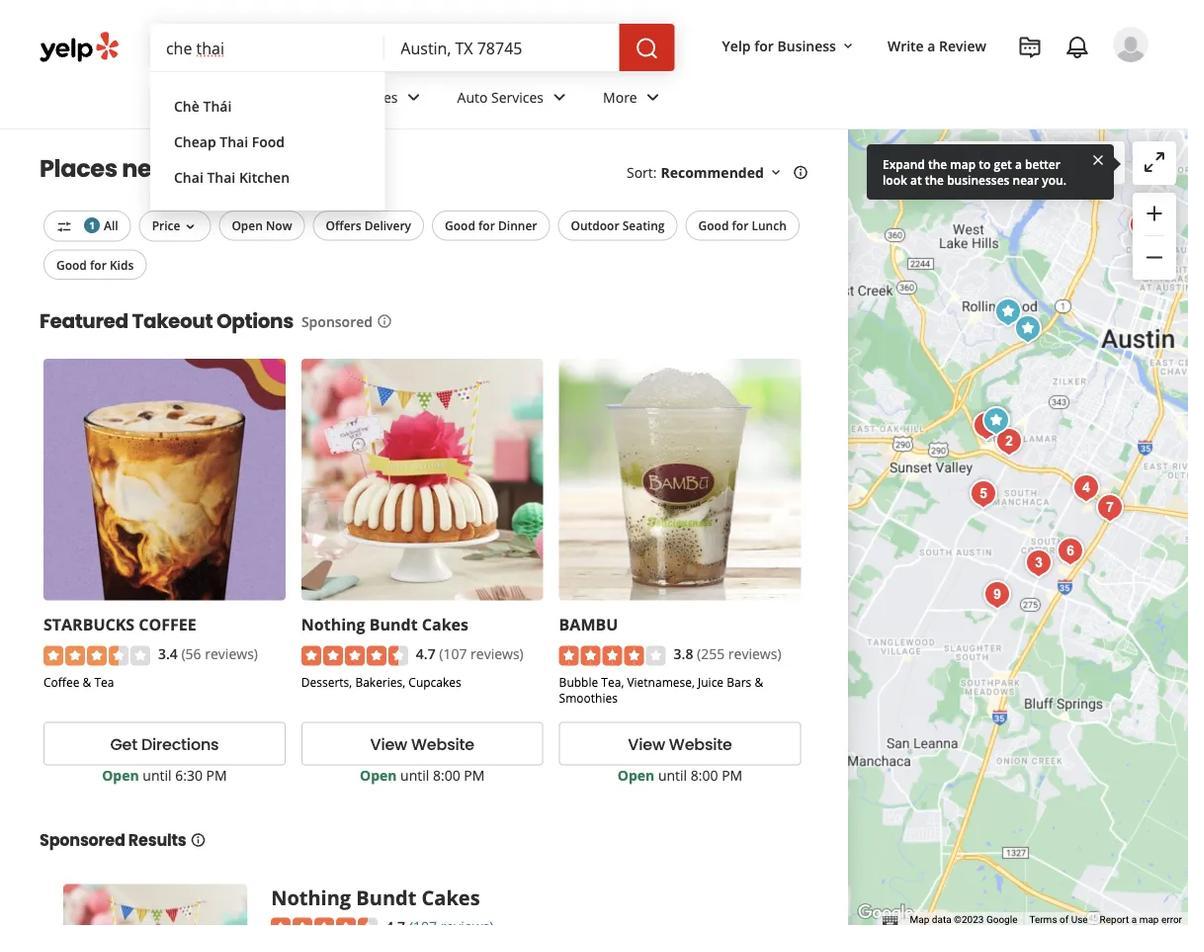 Task type: vqa. For each thing, say whether or not it's contained in the screenshot.
the Kitchen
yes



Task type: describe. For each thing, give the bounding box(es) containing it.
& inside the bubble tea, vietnamese, juice bars & smoothies
[[755, 674, 764, 690]]

(255
[[697, 645, 725, 664]]

sort:
[[627, 163, 657, 181]]

juice
[[698, 674, 724, 690]]

thái
[[203, 96, 232, 115]]

write a review link
[[880, 28, 995, 63]]

auto services
[[457, 88, 544, 106]]

sponsored for sponsored
[[302, 312, 373, 331]]

for for lunch
[[732, 218, 749, 234]]

starbucks coffee image
[[977, 401, 1017, 441]]

2 cakes from the top
[[422, 885, 480, 912]]

coffee & tea get directions
[[44, 674, 219, 756]]

aviator pizza & drafthouse image
[[1019, 544, 1059, 583]]

bubble
[[559, 674, 599, 690]]

©2023
[[954, 914, 984, 926]]

services for home services
[[346, 88, 398, 106]]

expand the map to get a better look at the businesses near you. tooltip
[[867, 144, 1114, 200]]

0 horizontal spatial near
[[122, 152, 177, 185]]

3.8 (255 reviews)
[[674, 645, 782, 664]]

good for kids button
[[44, 250, 147, 280]]

home services link
[[287, 71, 442, 129]]

reviews) for bundt
[[471, 645, 524, 664]]

cheap thai food link
[[162, 124, 369, 159]]

more
[[603, 88, 638, 106]]

options
[[217, 307, 294, 335]]

food
[[252, 132, 285, 151]]

vietnamese,
[[627, 674, 695, 690]]

at
[[911, 172, 922, 188]]

close image
[[1091, 151, 1107, 168]]

8:00 for bambu
[[691, 767, 718, 785]]

1 vertical spatial nothing
[[271, 885, 351, 912]]

tuk tuk thai cafe image
[[964, 475, 1004, 514]]

good for good for lunch
[[699, 218, 729, 234]]

map
[[910, 914, 930, 926]]

thai for cheap
[[220, 132, 248, 151]]

lunch
[[752, 218, 787, 234]]

8:00 for nothing bundt cakes
[[433, 767, 461, 785]]

good for dinner
[[445, 218, 537, 234]]

ihop image
[[1009, 310, 1048, 349]]

error
[[1162, 914, 1183, 926]]

search as map moves
[[973, 154, 1114, 173]]

16 info v2 image for featured takeout options
[[377, 314, 393, 330]]

none field near
[[401, 37, 604, 58]]

ceviche7 image
[[1123, 206, 1163, 245]]

zoom out image
[[1143, 246, 1167, 269]]

recommended button
[[661, 163, 784, 181]]

4.7
[[416, 645, 436, 664]]

google
[[987, 914, 1018, 926]]

data
[[932, 914, 952, 926]]

featured takeout options
[[40, 307, 294, 335]]

restaurants link
[[150, 71, 287, 129]]

tea
[[94, 674, 114, 690]]

0 vertical spatial 4.7 star rating image
[[301, 646, 408, 666]]

filters group
[[40, 211, 804, 280]]

good for lunch button
[[686, 211, 800, 241]]

yelp for business button
[[715, 28, 864, 63]]

sponsored for sponsored results
[[40, 830, 125, 852]]

search image
[[635, 37, 659, 60]]

projects image
[[1019, 36, 1042, 59]]

open inside button
[[232, 218, 263, 234]]

24 chevron down v2 image for auto services
[[548, 85, 572, 109]]

open for bambu
[[618, 767, 655, 785]]

sponsored results
[[40, 830, 186, 852]]

seating
[[623, 218, 665, 234]]

3 until from the left
[[659, 767, 687, 785]]

expand the map to get a better look at the businesses near you.
[[883, 156, 1067, 188]]

16 info v2 image for places near austin, tx 78745
[[793, 164, 809, 180]]

use
[[1072, 914, 1088, 926]]

nothing bundt cakes for the top 'nothing bundt cakes' link
[[301, 614, 469, 635]]

businesses
[[948, 172, 1010, 188]]

open until 8:00 pm for nothing bundt cakes
[[360, 767, 485, 785]]

open for nothing bundt cakes
[[360, 767, 397, 785]]

3.4 star rating image
[[44, 646, 150, 666]]

coffee
[[139, 614, 197, 635]]

write
[[888, 36, 924, 55]]

0 vertical spatial bundt
[[370, 614, 418, 635]]

map data ©2023 google
[[910, 914, 1018, 926]]

directions
[[141, 733, 219, 756]]

thai for chai
[[207, 168, 236, 186]]

better
[[1025, 156, 1061, 172]]

as
[[1020, 154, 1035, 173]]

view website for nothing bundt cakes
[[370, 733, 475, 756]]

a for report
[[1132, 914, 1137, 926]]

get
[[110, 733, 137, 756]]

takeout
[[132, 307, 213, 335]]

Find text field
[[166, 37, 369, 58]]

bambu
[[559, 614, 618, 635]]

good for dinner button
[[432, 211, 550, 241]]

outdoor seating
[[571, 218, 665, 234]]

good for lunch
[[699, 218, 787, 234]]

near inside the "expand the map to get a better look at the businesses near you."
[[1013, 172, 1040, 188]]

recommended
[[661, 163, 764, 181]]

spicy boys fried chicken - st. elmo image
[[1067, 469, 1106, 508]]

expand map image
[[1143, 150, 1167, 174]]

cupcakes
[[409, 674, 462, 690]]

report a map error
[[1100, 914, 1183, 926]]

Near text field
[[401, 37, 604, 58]]

3 pm from the left
[[722, 767, 743, 785]]

offers delivery button
[[313, 211, 424, 241]]

tea,
[[602, 674, 624, 690]]

gangnam korean bbq image
[[1051, 532, 1091, 572]]

3 reviews) from the left
[[729, 645, 782, 664]]

16 filter v2 image
[[56, 219, 72, 235]]

view website link for bambu
[[559, 723, 801, 766]]

open until 6:30 pm
[[102, 767, 227, 785]]

you.
[[1043, 172, 1067, 188]]

a for write
[[928, 36, 936, 55]]

6:30
[[175, 767, 203, 785]]

get directions link
[[44, 723, 286, 766]]

for for kids
[[90, 257, 107, 273]]

chai thai kitchen
[[174, 168, 290, 186]]

for for business
[[755, 36, 774, 55]]

google image
[[853, 901, 919, 927]]

keyboard shortcuts image
[[883, 916, 898, 926]]

bars
[[727, 674, 752, 690]]

0 vertical spatial nothing bundt cakes link
[[301, 614, 469, 635]]

map region
[[658, 0, 1189, 927]]

hideaway kitchen & bar image
[[1091, 489, 1130, 528]]

expand
[[883, 156, 925, 172]]

delivery
[[365, 218, 411, 234]]



Task type: locate. For each thing, give the bounding box(es) containing it.
near down cheap at left
[[122, 152, 177, 185]]

1 vertical spatial a
[[1016, 156, 1022, 172]]

2 services from the left
[[492, 88, 544, 106]]

nothing bundt cakes
[[301, 614, 469, 635], [271, 885, 480, 912]]

of
[[1060, 914, 1069, 926]]

open now
[[232, 218, 292, 234]]

until for coffee
[[143, 767, 172, 785]]

a inside write a review link
[[928, 36, 936, 55]]

1 website from the left
[[411, 733, 475, 756]]

0 horizontal spatial reviews)
[[205, 645, 258, 664]]

1 horizontal spatial a
[[1016, 156, 1022, 172]]

thai up austin,
[[220, 132, 248, 151]]

map inside the "expand the map to get a better look at the businesses near you."
[[951, 156, 976, 172]]

open down bakeries,
[[360, 767, 397, 785]]

pm for bundt
[[464, 767, 485, 785]]

now
[[266, 218, 292, 234]]

& left 'tea'
[[83, 674, 91, 690]]

outdoor
[[571, 218, 620, 234]]

view down the bubble tea, vietnamese, juice bars & smoothies
[[628, 733, 665, 756]]

3.4
[[158, 645, 178, 664]]

0 horizontal spatial website
[[411, 733, 475, 756]]

good for good for kids
[[56, 257, 87, 273]]

good down 16 filter v2 icon
[[56, 257, 87, 273]]

16 chevron down v2 image for recommended
[[768, 164, 784, 180]]

1 horizontal spatial 24 chevron down v2 image
[[548, 85, 572, 109]]

1 horizontal spatial pm
[[464, 767, 485, 785]]

1 8:00 from the left
[[433, 767, 461, 785]]

2 & from the left
[[755, 674, 764, 690]]

1 horizontal spatial view website link
[[559, 723, 801, 766]]

chè thái link
[[162, 88, 369, 124]]

until down the bubble tea, vietnamese, juice bars & smoothies
[[659, 767, 687, 785]]

the
[[929, 156, 948, 172], [925, 172, 944, 188]]

1 vertical spatial 16 info v2 image
[[377, 314, 393, 330]]

16 chevron down v2 image up lunch
[[768, 164, 784, 180]]

2 horizontal spatial until
[[659, 767, 687, 785]]

0 vertical spatial cakes
[[422, 614, 469, 635]]

0 horizontal spatial pm
[[206, 767, 227, 785]]

song la image
[[978, 576, 1017, 615]]

open until 8:00 pm down the cupcakes
[[360, 767, 485, 785]]

1 vertical spatial bundt
[[356, 885, 417, 912]]

2 horizontal spatial map
[[1140, 914, 1159, 926]]

24 chevron down v2 image
[[642, 85, 665, 109]]

yelp
[[722, 36, 751, 55]]

16 info v2 image
[[190, 833, 206, 849]]

2 8:00 from the left
[[691, 767, 718, 785]]

0 vertical spatial nothing bundt cakes
[[301, 614, 469, 635]]

nothing bundt cakes for the bottommost 'nothing bundt cakes' link
[[271, 885, 480, 912]]

services right 'home'
[[346, 88, 398, 106]]

2 horizontal spatial a
[[1132, 914, 1137, 926]]

open until 8:00 pm
[[360, 767, 485, 785], [618, 767, 743, 785]]

more link
[[587, 71, 681, 129]]

1 pm from the left
[[206, 767, 227, 785]]

a inside the "expand the map to get a better look at the businesses near you."
[[1016, 156, 1022, 172]]

3.8 star rating image
[[559, 646, 666, 666]]

2 reviews) from the left
[[471, 645, 524, 664]]

1 vertical spatial cakes
[[422, 885, 480, 912]]

terms of use link
[[1030, 914, 1088, 926]]

good down recommended
[[699, 218, 729, 234]]

0 horizontal spatial 16 info v2 image
[[377, 314, 393, 330]]

1 horizontal spatial view
[[628, 733, 665, 756]]

1 horizontal spatial good
[[445, 218, 476, 234]]

open now button
[[219, 211, 305, 241]]

near
[[122, 152, 177, 185], [1013, 172, 1040, 188]]

view website for bambu
[[628, 733, 733, 756]]

1 horizontal spatial 16 chevron down v2 image
[[841, 38, 856, 54]]

1 horizontal spatial 16 info v2 image
[[793, 164, 809, 180]]

2 horizontal spatial pm
[[722, 767, 743, 785]]

16 info v2 image right the recommended dropdown button
[[793, 164, 809, 180]]

16 chevron down v2 image inside yelp for business button
[[841, 38, 856, 54]]

until for bundt
[[401, 767, 430, 785]]

map right 'as'
[[1038, 154, 1067, 173]]

places
[[40, 152, 117, 185]]

map for error
[[1140, 914, 1159, 926]]

1 horizontal spatial reviews)
[[471, 645, 524, 664]]

pm
[[206, 767, 227, 785], [464, 767, 485, 785], [722, 767, 743, 785]]

1 horizontal spatial 8:00
[[691, 767, 718, 785]]

0 horizontal spatial map
[[951, 156, 976, 172]]

0 vertical spatial nothing
[[301, 614, 366, 635]]

user actions element
[[707, 25, 1177, 146]]

reviews)
[[205, 645, 258, 664], [471, 645, 524, 664], [729, 645, 782, 664]]

open left now
[[232, 218, 263, 234]]

16 info v2 image down filters group
[[377, 314, 393, 330]]

open until 8:00 pm down the bubble tea, vietnamese, juice bars & smoothies
[[618, 767, 743, 785]]

4.7 (107 reviews)
[[416, 645, 524, 664]]

a right report
[[1132, 914, 1137, 926]]

1 vertical spatial sponsored
[[40, 830, 125, 852]]

for inside user actions element
[[755, 36, 774, 55]]

a
[[928, 36, 936, 55], [1016, 156, 1022, 172], [1132, 914, 1137, 926]]

for for dinner
[[479, 218, 495, 234]]

0 vertical spatial 16 chevron down v2 image
[[841, 38, 856, 54]]

cakes
[[422, 614, 469, 635], [422, 885, 480, 912]]

16 chevron down v2 image right business
[[841, 38, 856, 54]]

services
[[346, 88, 398, 106], [492, 88, 544, 106]]

None field
[[166, 37, 369, 58], [401, 37, 604, 58], [166, 37, 369, 58]]

view website down the bubble tea, vietnamese, juice bars & smoothies
[[628, 733, 733, 756]]

bundt
[[370, 614, 418, 635], [356, 885, 417, 912]]

view website
[[370, 733, 475, 756], [628, 733, 733, 756]]

8:00 down juice
[[691, 767, 718, 785]]

0 horizontal spatial open until 8:00 pm
[[360, 767, 485, 785]]

website
[[411, 733, 475, 756], [669, 733, 733, 756]]

report
[[1100, 914, 1130, 926]]

for left dinner
[[479, 218, 495, 234]]

0 vertical spatial sponsored
[[302, 312, 373, 331]]

2 open until 8:00 pm from the left
[[618, 767, 743, 785]]

services for auto services
[[492, 88, 544, 106]]

1 horizontal spatial open until 8:00 pm
[[618, 767, 743, 785]]

16 chevron down v2 image for yelp for business
[[841, 38, 856, 54]]

reviews) up "bars"
[[729, 645, 782, 664]]

2 website from the left
[[669, 733, 733, 756]]

until down the cupcakes
[[401, 767, 430, 785]]

0 horizontal spatial until
[[143, 767, 172, 785]]

austin,
[[182, 152, 265, 185]]

website down the cupcakes
[[411, 733, 475, 756]]

24 chevron down v2 image for home services
[[402, 85, 426, 109]]

1 horizontal spatial &
[[755, 674, 764, 690]]

  text field
[[166, 37, 369, 58]]

1 horizontal spatial near
[[1013, 172, 1040, 188]]

business categories element
[[150, 71, 1149, 129]]

0 horizontal spatial sponsored
[[40, 830, 125, 852]]

zoom in image
[[1143, 202, 1167, 225]]

None search field
[[150, 24, 679, 71]]

1 horizontal spatial sponsored
[[302, 312, 373, 331]]

1 view from the left
[[370, 733, 408, 756]]

1 & from the left
[[83, 674, 91, 690]]

auto
[[457, 88, 488, 106]]

1 horizontal spatial map
[[1038, 154, 1067, 173]]

78745
[[305, 152, 375, 185]]

0 horizontal spatial 24 chevron down v2 image
[[402, 85, 426, 109]]

2 view website from the left
[[628, 733, 733, 756]]

1 horizontal spatial website
[[669, 733, 733, 756]]

for right yelp on the top right of page
[[755, 36, 774, 55]]

0 horizontal spatial good
[[56, 257, 87, 273]]

outdoor seating button
[[558, 211, 678, 241]]

reviews) right (107
[[471, 645, 524, 664]]

1 open until 8:00 pm from the left
[[360, 767, 485, 785]]

view for nothing bundt cakes
[[370, 733, 408, 756]]

24 chevron down v2 image right auto services
[[548, 85, 572, 109]]

look
[[883, 172, 908, 188]]

(56
[[181, 645, 201, 664]]

report a map error link
[[1100, 914, 1183, 926]]

reviews) for coffee
[[205, 645, 258, 664]]

1 vertical spatial nothing bundt cakes link
[[271, 885, 480, 912]]

dee dee image
[[990, 422, 1029, 462]]

2 view website link from the left
[[559, 723, 801, 766]]

2 24 chevron down v2 image from the left
[[548, 85, 572, 109]]

cheap
[[174, 132, 216, 151]]

map left to
[[951, 156, 976, 172]]

thai right chai
[[207, 168, 236, 186]]

a right get
[[1016, 156, 1022, 172]]

until left 6:30
[[143, 767, 172, 785]]

view website down the cupcakes
[[370, 733, 475, 756]]

for left lunch
[[732, 218, 749, 234]]

view website link for nothing bundt cakes
[[301, 723, 544, 766]]

open down the get
[[102, 767, 139, 785]]

open down the bubble tea, vietnamese, juice bars & smoothies
[[618, 767, 655, 785]]

offers delivery
[[326, 218, 411, 234]]

to
[[979, 156, 991, 172]]

open for starbucks coffee
[[102, 767, 139, 785]]

write a review
[[888, 36, 987, 55]]

auto services link
[[442, 71, 587, 129]]

map left the error
[[1140, 914, 1159, 926]]

bakeries,
[[355, 674, 406, 690]]

2 until from the left
[[401, 767, 430, 785]]

1 cakes from the top
[[422, 614, 469, 635]]

24 chevron down v2 image inside auto services link
[[548, 85, 572, 109]]

reviews) right (56
[[205, 645, 258, 664]]

thai
[[220, 132, 248, 151], [207, 168, 236, 186]]

0 horizontal spatial services
[[346, 88, 398, 106]]

view
[[370, 733, 408, 756], [628, 733, 665, 756]]

view website link down the cupcakes
[[301, 723, 544, 766]]

1 horizontal spatial services
[[492, 88, 544, 106]]

bambu link
[[559, 614, 618, 635]]

chai thai kitchen link
[[162, 159, 369, 195]]

1 services from the left
[[346, 88, 398, 106]]

0 horizontal spatial 8:00
[[433, 767, 461, 785]]

good for good for dinner
[[445, 218, 476, 234]]

& inside the coffee & tea get directions
[[83, 674, 91, 690]]

0 vertical spatial 16 info v2 image
[[793, 164, 809, 180]]

1 reviews) from the left
[[205, 645, 258, 664]]

desserts,
[[301, 674, 352, 690]]

website down juice
[[669, 733, 733, 756]]

good for kids
[[56, 257, 134, 273]]

results
[[128, 830, 186, 852]]

view website link down the bubble tea, vietnamese, juice bars & smoothies
[[559, 723, 801, 766]]

search
[[973, 154, 1017, 173]]

website for nothing bundt cakes
[[411, 733, 475, 756]]

featured
[[40, 307, 128, 335]]

cheap thai food
[[174, 132, 285, 151]]

pinthouse pizza image
[[967, 406, 1007, 446]]

1 view website from the left
[[370, 733, 475, 756]]

chè thái
[[174, 96, 232, 115]]

4.7 star rating image
[[301, 646, 408, 666], [271, 918, 378, 927]]

a right write
[[928, 36, 936, 55]]

8:00 down the cupcakes
[[433, 767, 461, 785]]

16 chevron down v2 image inside the recommended dropdown button
[[768, 164, 784, 180]]

open until 8:00 pm for bambu
[[618, 767, 743, 785]]

2 view from the left
[[628, 733, 665, 756]]

map for to
[[951, 156, 976, 172]]

near right get
[[1013, 172, 1040, 188]]

16 chevron down v2 image
[[841, 38, 856, 54], [768, 164, 784, 180]]

dinner
[[498, 218, 537, 234]]

24 chevron down v2 image
[[402, 85, 426, 109], [548, 85, 572, 109]]

website for bambu
[[669, 733, 733, 756]]

0 horizontal spatial a
[[928, 36, 936, 55]]

1 horizontal spatial until
[[401, 767, 430, 785]]

nothing
[[301, 614, 366, 635], [271, 885, 351, 912]]

24 chevron down v2 image inside home services link
[[402, 85, 426, 109]]

1 view website link from the left
[[301, 723, 544, 766]]

for left kids
[[90, 257, 107, 273]]

1 horizontal spatial view website
[[628, 733, 733, 756]]

16 info v2 image
[[793, 164, 809, 180], [377, 314, 393, 330]]

good
[[445, 218, 476, 234], [699, 218, 729, 234], [56, 257, 87, 273]]

1 vertical spatial thai
[[207, 168, 236, 186]]

yelp for business
[[722, 36, 837, 55]]

business
[[778, 36, 837, 55]]

view down the desserts, bakeries, cupcakes
[[370, 733, 408, 756]]

terms
[[1030, 914, 1058, 926]]

0 horizontal spatial view website link
[[301, 723, 544, 766]]

24 chevron down v2 image left the auto
[[402, 85, 426, 109]]

nothing bundt cakes image
[[989, 293, 1028, 332]]

0 horizontal spatial &
[[83, 674, 91, 690]]

chai
[[174, 168, 204, 186]]

2 horizontal spatial reviews)
[[729, 645, 782, 664]]

0 horizontal spatial view
[[370, 733, 408, 756]]

0 horizontal spatial 16 chevron down v2 image
[[768, 164, 784, 180]]

services right the auto
[[492, 88, 544, 106]]

0 vertical spatial a
[[928, 36, 936, 55]]

1 vertical spatial 4.7 star rating image
[[271, 918, 378, 927]]

1 until from the left
[[143, 767, 172, 785]]

desserts, bakeries, cupcakes
[[301, 674, 462, 690]]

kids
[[110, 257, 134, 273]]

for
[[755, 36, 774, 55], [479, 218, 495, 234], [732, 218, 749, 234], [90, 257, 107, 273]]

map for moves
[[1038, 154, 1067, 173]]

group
[[1133, 193, 1177, 280]]

2 vertical spatial a
[[1132, 914, 1137, 926]]

restaurants
[[166, 88, 243, 106]]

1 vertical spatial nothing bundt cakes
[[271, 885, 480, 912]]

coffee
[[44, 674, 80, 690]]

2 horizontal spatial good
[[699, 218, 729, 234]]

0 horizontal spatial view website
[[370, 733, 475, 756]]

sponsored left results
[[40, 830, 125, 852]]

view for bambu
[[628, 733, 665, 756]]

(107
[[439, 645, 467, 664]]

1 vertical spatial 16 chevron down v2 image
[[768, 164, 784, 180]]

ruby a. image
[[1114, 27, 1149, 62]]

sponsored right options
[[302, 312, 373, 331]]

terms of use
[[1030, 914, 1088, 926]]

places near austin, tx 78745
[[40, 152, 375, 185]]

all
[[104, 218, 118, 234]]

pm for coffee
[[206, 767, 227, 785]]

1 all
[[89, 218, 118, 234]]

home
[[303, 88, 342, 106]]

notifications image
[[1066, 36, 1090, 59]]

2 pm from the left
[[464, 767, 485, 785]]

good left dinner
[[445, 218, 476, 234]]

starbucks coffee link
[[44, 614, 197, 635]]

1 24 chevron down v2 image from the left
[[402, 85, 426, 109]]

home services
[[303, 88, 398, 106]]

0 vertical spatial thai
[[220, 132, 248, 151]]

& right "bars"
[[755, 674, 764, 690]]

tx
[[270, 152, 300, 185]]

smoothies
[[559, 690, 618, 707]]

review
[[940, 36, 987, 55]]



